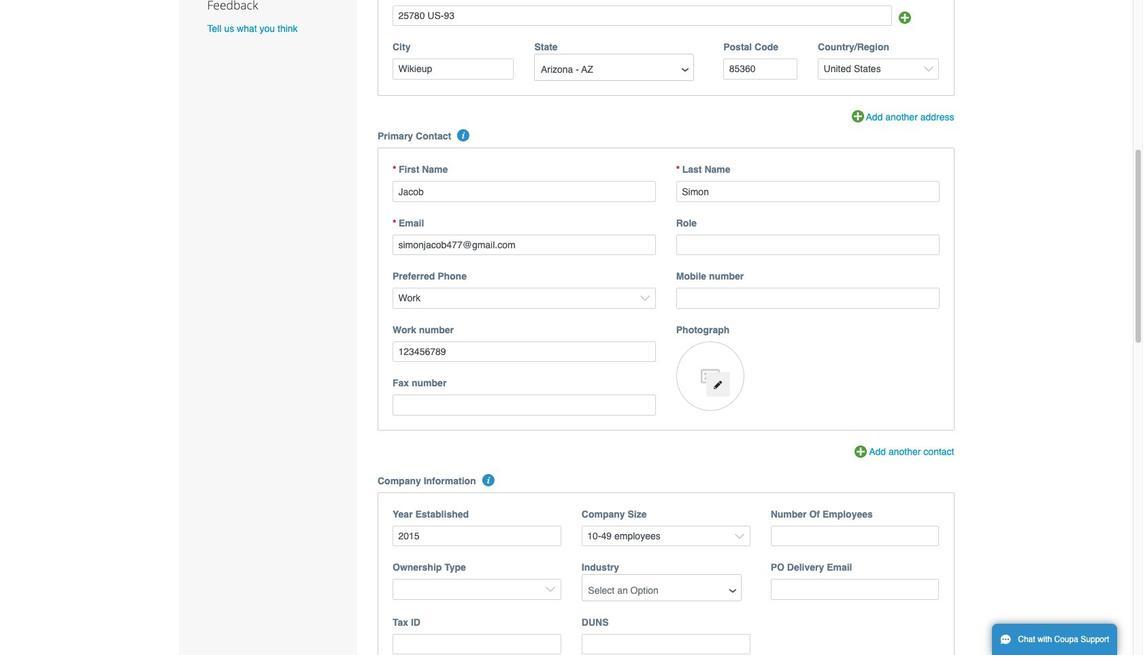 Task type: locate. For each thing, give the bounding box(es) containing it.
None text field
[[393, 181, 656, 202], [676, 181, 940, 202], [393, 235, 656, 256], [676, 235, 940, 256], [393, 395, 656, 416], [771, 526, 940, 547], [393, 634, 561, 655], [582, 634, 750, 655], [393, 181, 656, 202], [676, 181, 940, 202], [393, 235, 656, 256], [676, 235, 940, 256], [393, 395, 656, 416], [771, 526, 940, 547], [393, 634, 561, 655], [582, 634, 750, 655]]

Select an Option text field
[[583, 580, 740, 601]]

additional information image
[[483, 474, 495, 486]]

photograph image
[[676, 342, 744, 411]]

None text field
[[393, 5, 892, 26], [393, 59, 514, 79], [724, 59, 798, 79], [676, 288, 940, 309], [393, 342, 656, 362], [393, 526, 561, 547], [771, 579, 940, 600], [393, 5, 892, 26], [393, 59, 514, 79], [724, 59, 798, 79], [676, 288, 940, 309], [393, 342, 656, 362], [393, 526, 561, 547], [771, 579, 940, 600]]

add image
[[899, 12, 911, 24]]



Task type: describe. For each thing, give the bounding box(es) containing it.
change image image
[[714, 380, 723, 390]]

additional information image
[[458, 130, 470, 142]]

Select an Option text field
[[536, 59, 693, 80]]



Task type: vqa. For each thing, say whether or not it's contained in the screenshot.
arrowCircleRight icon
no



